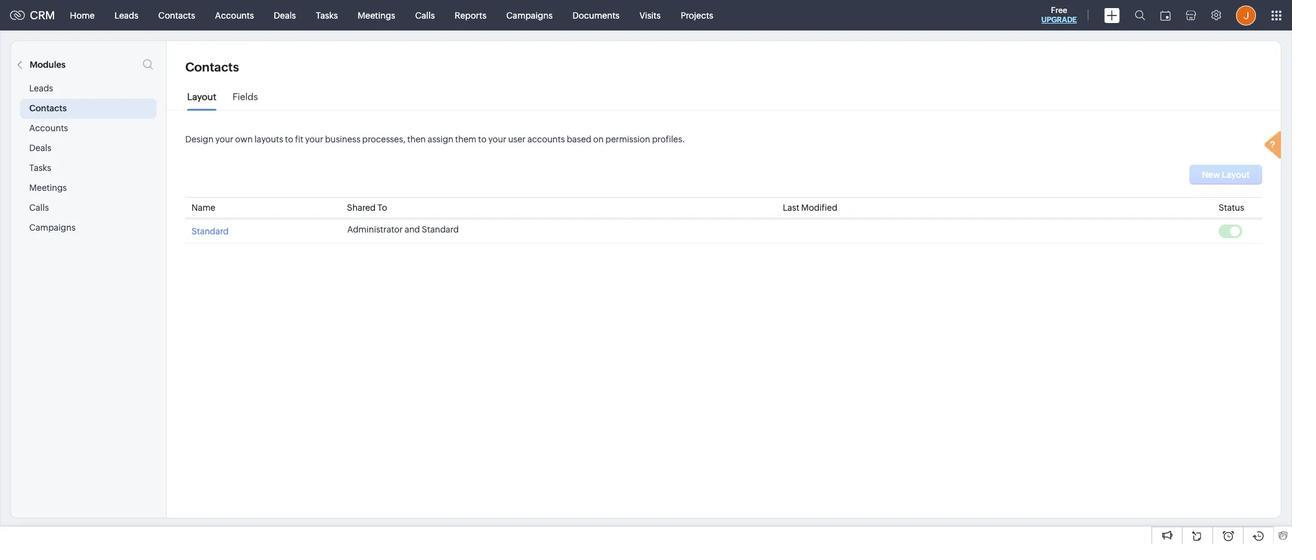 Task type: locate. For each thing, give the bounding box(es) containing it.
meetings link
[[348, 0, 405, 30]]

1 horizontal spatial standard
[[422, 225, 459, 234]]

fields
[[233, 91, 258, 102]]

standard right and in the left top of the page
[[422, 225, 459, 234]]

contacts right leads link
[[158, 10, 195, 20]]

your left user
[[488, 134, 506, 144]]

modified
[[801, 203, 838, 213]]

1 to from the left
[[285, 134, 293, 144]]

0 vertical spatial campaigns
[[506, 10, 553, 20]]

to
[[378, 203, 387, 213]]

1 vertical spatial meetings
[[29, 183, 67, 193]]

and
[[405, 225, 420, 234]]

home
[[70, 10, 95, 20]]

leads
[[115, 10, 138, 20], [29, 83, 53, 93]]

visits
[[640, 10, 661, 20]]

0 vertical spatial accounts
[[215, 10, 254, 20]]

visits link
[[630, 0, 671, 30]]

free upgrade
[[1042, 6, 1077, 24]]

1 horizontal spatial tasks
[[316, 10, 338, 20]]

0 horizontal spatial standard
[[192, 226, 229, 236]]

your right fit
[[305, 134, 323, 144]]

leads right home link
[[115, 10, 138, 20]]

reports link
[[445, 0, 496, 30]]

calls
[[415, 10, 435, 20], [29, 203, 49, 213]]

to right them
[[478, 134, 487, 144]]

1 horizontal spatial leads
[[115, 10, 138, 20]]

processes,
[[362, 134, 406, 144]]

upgrade
[[1042, 16, 1077, 24]]

them
[[455, 134, 477, 144]]

0 horizontal spatial campaigns
[[29, 223, 76, 233]]

fit
[[295, 134, 303, 144]]

standard
[[422, 225, 459, 234], [192, 226, 229, 236]]

1 horizontal spatial deals
[[274, 10, 296, 20]]

1 horizontal spatial your
[[305, 134, 323, 144]]

modules
[[30, 60, 66, 70]]

1 horizontal spatial accounts
[[215, 10, 254, 20]]

shared
[[347, 203, 376, 213]]

your
[[215, 134, 233, 144], [305, 134, 323, 144], [488, 134, 506, 144]]

contacts down modules
[[29, 103, 67, 113]]

on
[[593, 134, 604, 144]]

leads down modules
[[29, 83, 53, 93]]

to
[[285, 134, 293, 144], [478, 134, 487, 144]]

1 your from the left
[[215, 134, 233, 144]]

0 vertical spatial tasks
[[316, 10, 338, 20]]

calendar image
[[1160, 10, 1171, 20]]

accounts
[[215, 10, 254, 20], [29, 123, 68, 133]]

campaigns
[[506, 10, 553, 20], [29, 223, 76, 233]]

1 vertical spatial campaigns
[[29, 223, 76, 233]]

0 horizontal spatial to
[[285, 134, 293, 144]]

profile image
[[1236, 5, 1256, 25]]

crm link
[[10, 9, 55, 22]]

0 horizontal spatial your
[[215, 134, 233, 144]]

meetings
[[358, 10, 395, 20], [29, 183, 67, 193]]

1 horizontal spatial to
[[478, 134, 487, 144]]

reports
[[455, 10, 487, 20]]

0 horizontal spatial leads
[[29, 83, 53, 93]]

1 vertical spatial leads
[[29, 83, 53, 93]]

contacts
[[158, 10, 195, 20], [185, 60, 239, 74], [29, 103, 67, 113]]

contacts up layout
[[185, 60, 239, 74]]

home link
[[60, 0, 105, 30]]

last modified
[[783, 203, 838, 213]]

free
[[1051, 6, 1068, 15]]

your left own
[[215, 134, 233, 144]]

2 your from the left
[[305, 134, 323, 144]]

administrator
[[347, 225, 403, 234]]

0 horizontal spatial calls
[[29, 203, 49, 213]]

1 vertical spatial deals
[[29, 143, 51, 153]]

tasks link
[[306, 0, 348, 30]]

create menu element
[[1097, 0, 1128, 30]]

campaigns inside campaigns link
[[506, 10, 553, 20]]

to left fit
[[285, 134, 293, 144]]

tasks
[[316, 10, 338, 20], [29, 163, 51, 173]]

then
[[407, 134, 426, 144]]

based
[[567, 134, 592, 144]]

last
[[783, 203, 800, 213]]

1 horizontal spatial campaigns
[[506, 10, 553, 20]]

standard down name
[[192, 226, 229, 236]]

0 horizontal spatial deals
[[29, 143, 51, 153]]

1 vertical spatial tasks
[[29, 163, 51, 173]]

0 vertical spatial calls
[[415, 10, 435, 20]]

None button
[[1190, 165, 1262, 185]]

accounts
[[527, 134, 565, 144]]

0 vertical spatial deals
[[274, 10, 296, 20]]

1 vertical spatial accounts
[[29, 123, 68, 133]]

0 vertical spatial meetings
[[358, 10, 395, 20]]

2 horizontal spatial your
[[488, 134, 506, 144]]

deals
[[274, 10, 296, 20], [29, 143, 51, 153]]



Task type: describe. For each thing, give the bounding box(es) containing it.
3 your from the left
[[488, 134, 506, 144]]

permission
[[606, 134, 650, 144]]

calls link
[[405, 0, 445, 30]]

profiles.
[[652, 134, 685, 144]]

0 vertical spatial leads
[[115, 10, 138, 20]]

layouts
[[254, 134, 283, 144]]

assign
[[428, 134, 454, 144]]

search image
[[1135, 10, 1146, 21]]

projects
[[681, 10, 713, 20]]

create menu image
[[1104, 8, 1120, 23]]

leads link
[[105, 0, 148, 30]]

layout link
[[187, 91, 216, 111]]

0 vertical spatial contacts
[[158, 10, 195, 20]]

accounts inside 'link'
[[215, 10, 254, 20]]

2 vertical spatial contacts
[[29, 103, 67, 113]]

status
[[1219, 203, 1244, 213]]

1 vertical spatial contacts
[[185, 60, 239, 74]]

0 horizontal spatial meetings
[[29, 183, 67, 193]]

accounts link
[[205, 0, 264, 30]]

design your own layouts to fit your business processes, then assign them to your user accounts based on permission profiles.
[[185, 134, 685, 144]]

campaigns link
[[496, 0, 563, 30]]

documents link
[[563, 0, 630, 30]]

search element
[[1128, 0, 1153, 30]]

0 horizontal spatial tasks
[[29, 163, 51, 173]]

projects link
[[671, 0, 723, 30]]

standard link
[[192, 225, 229, 236]]

1 vertical spatial calls
[[29, 203, 49, 213]]

deals link
[[264, 0, 306, 30]]

tasks inside "tasks" link
[[316, 10, 338, 20]]

crm
[[30, 9, 55, 22]]

fields link
[[233, 91, 258, 111]]

name
[[192, 203, 215, 213]]

layout
[[187, 91, 216, 102]]

documents
[[573, 10, 620, 20]]

business
[[325, 134, 361, 144]]

0 horizontal spatial accounts
[[29, 123, 68, 133]]

own
[[235, 134, 253, 144]]

contacts link
[[148, 0, 205, 30]]

1 horizontal spatial calls
[[415, 10, 435, 20]]

administrator and standard
[[347, 225, 459, 234]]

user
[[508, 134, 526, 144]]

design
[[185, 134, 214, 144]]

1 horizontal spatial meetings
[[358, 10, 395, 20]]

2 to from the left
[[478, 134, 487, 144]]

shared to
[[347, 203, 387, 213]]

profile element
[[1229, 0, 1264, 30]]



Task type: vqa. For each thing, say whether or not it's contained in the screenshot.
bottommost Meetings
yes



